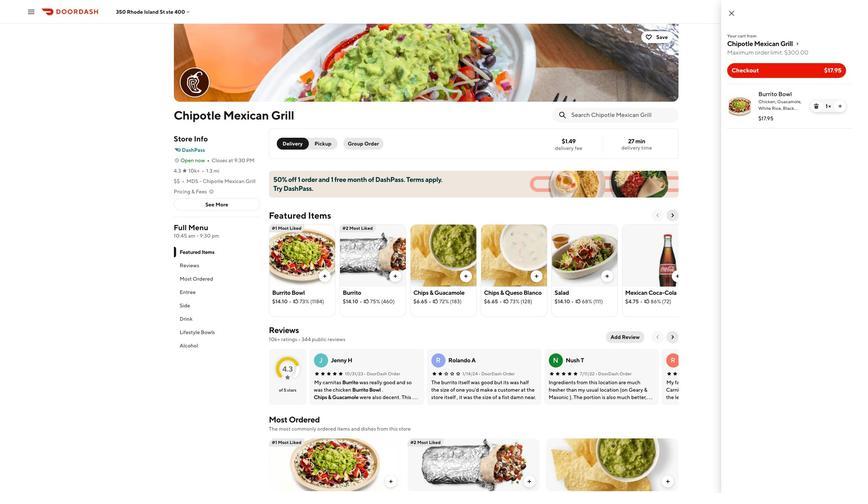 Task type: describe. For each thing, give the bounding box(es) containing it.
next image
[[669, 334, 675, 340]]

next button of carousel image
[[669, 213, 675, 219]]

previous button of carousel image
[[655, 213, 661, 219]]

2 vertical spatial burrito bowl image
[[269, 439, 401, 492]]

Item Search search field
[[571, 111, 672, 119]]

open menu image
[[27, 7, 36, 16]]

1 horizontal spatial burrito image
[[407, 439, 540, 492]]

0 vertical spatial burrito bowl image
[[729, 95, 751, 117]]

close image
[[727, 9, 736, 18]]

0 vertical spatial chips & guacamole image
[[410, 224, 476, 287]]

1 vertical spatial burrito bowl image
[[269, 224, 335, 287]]

add item to cart image for chips & queso blanco image
[[533, 274, 539, 279]]

previous image
[[655, 334, 661, 340]]



Task type: locate. For each thing, give the bounding box(es) containing it.
remove item from cart image
[[813, 103, 819, 109]]

mexican coca-cola image
[[622, 224, 688, 287]]

None radio
[[277, 138, 309, 150], [304, 138, 337, 150], [277, 138, 309, 150], [304, 138, 337, 150]]

2 add item to cart image from the left
[[675, 274, 681, 279]]

add item to cart image for 'mexican coca-cola' image
[[675, 274, 681, 279]]

burrito bowl image
[[729, 95, 751, 117], [269, 224, 335, 287], [269, 439, 401, 492]]

heading
[[269, 210, 331, 221]]

add one to cart image
[[837, 103, 843, 109]]

chipotle mexican grill image
[[174, 24, 678, 102], [180, 68, 209, 97]]

salad image
[[552, 224, 617, 287]]

1 horizontal spatial add item to cart image
[[675, 274, 681, 279]]

1 vertical spatial chips & guacamole image
[[546, 439, 678, 492]]

1 vertical spatial burrito image
[[407, 439, 540, 492]]

0 horizontal spatial add item to cart image
[[533, 274, 539, 279]]

burrito image
[[340, 224, 406, 287], [407, 439, 540, 492]]

0 horizontal spatial chips & guacamole image
[[410, 224, 476, 287]]

1 add item to cart image from the left
[[533, 274, 539, 279]]

add item to cart image
[[533, 274, 539, 279], [675, 274, 681, 279]]

add item to cart image
[[322, 274, 328, 279], [392, 274, 398, 279], [463, 274, 469, 279], [604, 274, 610, 279], [388, 479, 394, 485], [527, 479, 532, 485], [665, 479, 671, 485]]

order methods option group
[[277, 138, 337, 150]]

chips & guacamole image
[[410, 224, 476, 287], [546, 439, 678, 492]]

0 horizontal spatial burrito image
[[340, 224, 406, 287]]

1 horizontal spatial chips & guacamole image
[[546, 439, 678, 492]]

0 vertical spatial burrito image
[[340, 224, 406, 287]]

chips & queso blanco image
[[481, 224, 547, 287]]



Task type: vqa. For each thing, say whether or not it's contained in the screenshot.
"Chips & Guacamole" image
yes



